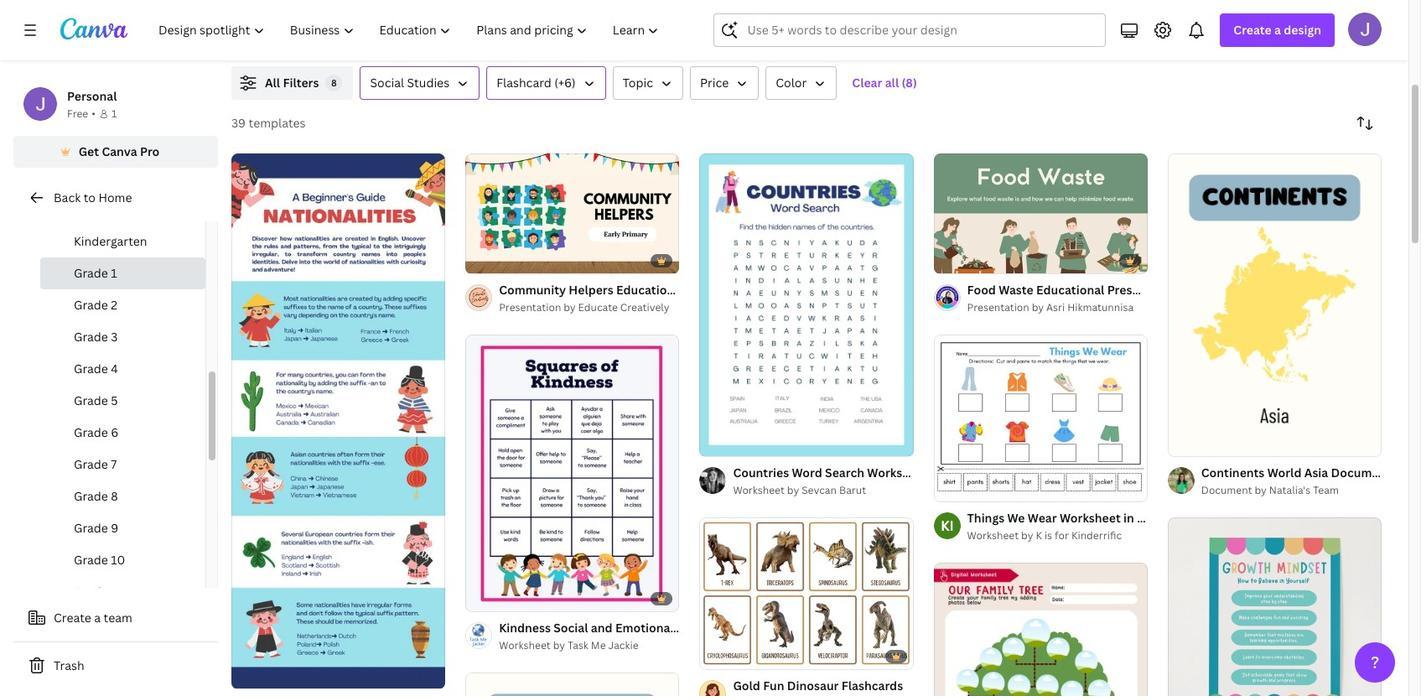 Task type: describe. For each thing, give the bounding box(es) containing it.
free •
[[67, 107, 96, 121]]

presentation by asri hikmatunnisa
[[968, 300, 1134, 314]]

jackie
[[609, 639, 639, 653]]

1 of 11 link
[[466, 153, 680, 274]]

of for presentation by educate creatively
[[485, 253, 494, 266]]

6
[[111, 424, 119, 440]]

(+6)
[[555, 75, 576, 91]]

a for design
[[1275, 22, 1282, 38]]

trash
[[54, 658, 84, 674]]

5
[[111, 393, 118, 409]]

1 vertical spatial 8
[[111, 488, 118, 504]]

grade 9 link
[[40, 513, 206, 544]]

Search search field
[[748, 14, 1096, 46]]

team
[[104, 610, 132, 626]]

educate
[[578, 300, 618, 314]]

pre-school
[[74, 201, 135, 217]]

color button
[[766, 66, 837, 100]]

worksheet by task me jackie
[[499, 639, 639, 653]]

pro
[[140, 143, 160, 159]]

asri
[[1047, 300, 1066, 314]]

gold fun dinosaur flashcards image
[[700, 518, 914, 669]]

nationalities infographic in white blue cute fun style image
[[232, 154, 446, 689]]

kindness social and emotional learning interactive group worksheet  in colorful simple  style image
[[466, 335, 680, 612]]

presentation for presentation by educate creatively
[[499, 300, 561, 314]]

grade 1
[[74, 265, 117, 281]]

filters
[[283, 75, 319, 91]]

grade 3 link
[[40, 321, 206, 353]]

1 of 2 for gold fun dinosaur flashcards image
[[712, 649, 735, 662]]

worksheet down things
[[968, 528, 1019, 543]]

personal
[[67, 88, 117, 104]]

1 of 2 for the countries word search worksheet blue in cute fun style image
[[712, 436, 735, 449]]

document by natalia's team link
[[1202, 482, 1382, 499]]

style inside countries word search worksheet blue in cute fun style worksheet by sevcan barut
[[1028, 465, 1057, 481]]

all
[[265, 75, 280, 91]]

community helpers educational  presentation in colorful fun style image
[[466, 153, 680, 274]]

grade for grade 11
[[74, 584, 108, 600]]

grade 4 link
[[40, 353, 206, 385]]

grade 5
[[74, 393, 118, 409]]

get
[[79, 143, 99, 159]]

style inside things we wear worksheet in colorful illustrative style worksheet by k is for kinderrific
[[1252, 510, 1281, 526]]

continents world europe document in green blue white illustrative style image
[[466, 673, 680, 696]]

in inside countries word search worksheet blue in cute fun style worksheet by sevcan barut
[[960, 465, 971, 481]]

back to home link
[[13, 181, 218, 215]]

1 for gold fun dinosaur flashcards image
[[712, 649, 717, 662]]

grade for grade 10
[[74, 552, 108, 568]]

gold fun dinosaur flashcards
[[733, 678, 904, 694]]

presentation by asri hikmatunnisa link
[[968, 299, 1148, 316]]

create for create a design
[[1234, 22, 1272, 38]]

pre-
[[74, 201, 97, 217]]

is
[[1045, 528, 1053, 543]]

home
[[98, 190, 132, 206]]

things we wear worksheet in colorful illustrative style link
[[968, 509, 1281, 528]]

social
[[370, 75, 404, 91]]

grade for grade 2
[[74, 297, 108, 313]]

flashcard (+6)
[[497, 75, 576, 91]]

k
[[1036, 528, 1043, 543]]

social studies our family tree digital worksheet in cream green simple minimalist style image
[[934, 563, 1148, 696]]

grade 9
[[74, 520, 119, 536]]

grade for grade 9
[[74, 520, 108, 536]]

1 of 10
[[946, 253, 976, 266]]

8 filter options selected element
[[326, 75, 343, 91]]

studies
[[407, 75, 450, 91]]

barut
[[840, 483, 867, 497]]

for
[[1055, 528, 1070, 543]]

clear all (8)
[[853, 75, 917, 91]]

countries word search worksheet blue in cute fun style worksheet by sevcan barut
[[733, 465, 1057, 497]]

grade for grade 7
[[74, 456, 108, 472]]

grade 4
[[74, 361, 118, 377]]

gold
[[733, 678, 761, 694]]

clear all (8) button
[[844, 66, 926, 100]]

grade for grade 1
[[74, 265, 108, 281]]

search
[[826, 465, 865, 481]]

flashcards
[[842, 678, 904, 694]]

0 vertical spatial 11
[[496, 253, 506, 266]]

color
[[776, 75, 807, 91]]

worksheet by task me jackie link
[[499, 638, 680, 655]]

2 for gold fun dinosaur flashcards image
[[730, 649, 735, 662]]

worksheet by sevcan barut link
[[733, 482, 914, 499]]

grade 7
[[74, 456, 117, 472]]

jacob simon image
[[1349, 13, 1382, 46]]

growth mindset education poster in colorful graphic style image
[[1168, 518, 1382, 696]]

presentation for presentation by asri hikmatunnisa
[[968, 300, 1030, 314]]

things we wear worksheet in colorful illustrative style image
[[934, 335, 1148, 501]]

social studies button
[[360, 66, 480, 100]]

canva
[[102, 143, 137, 159]]

3
[[111, 329, 118, 345]]

of for presentation by asri hikmatunnisa
[[953, 253, 962, 266]]

all filters
[[265, 75, 319, 91]]

task
[[568, 639, 589, 653]]

grade for grade 3
[[74, 329, 108, 345]]

0 horizontal spatial fun
[[763, 678, 785, 694]]

topic
[[623, 75, 653, 91]]

by inside countries word search worksheet blue in cute fun style worksheet by sevcan barut
[[788, 483, 800, 497]]

grade 5 link
[[40, 385, 206, 417]]

social studies
[[370, 75, 450, 91]]

of for worksheet by sevcan barut
[[719, 436, 728, 449]]

grade for grade 5
[[74, 393, 108, 409]]

worksheet up the "kinderrific"
[[1060, 510, 1121, 526]]

templates
[[249, 115, 306, 131]]

blue
[[931, 465, 957, 481]]

price button
[[690, 66, 759, 100]]

1 for the community helpers educational  presentation in colorful fun style image
[[477, 253, 482, 266]]

pre-school link
[[40, 194, 206, 226]]

flashcard (+6) button
[[487, 66, 606, 100]]

design
[[1285, 22, 1322, 38]]

a for team
[[94, 610, 101, 626]]

things
[[968, 510, 1005, 526]]

hikmatunnisa
[[1068, 300, 1134, 314]]

1 horizontal spatial 8
[[331, 76, 337, 89]]

1 vertical spatial 10
[[111, 552, 125, 568]]

document by natalia's team
[[1202, 483, 1340, 497]]

gold fun dinosaur flashcards link
[[733, 677, 904, 696]]

continents world asia document in yellow blue white illustrative style image
[[1168, 154, 1382, 456]]

back
[[54, 190, 81, 206]]

illustrative
[[1187, 510, 1249, 526]]



Task type: vqa. For each thing, say whether or not it's contained in the screenshot.
group
no



Task type: locate. For each thing, give the bounding box(es) containing it.
worksheet down countries
[[733, 483, 785, 497]]

price
[[700, 75, 729, 91]]

0 horizontal spatial style
[[1028, 465, 1057, 481]]

grade down grade 9
[[74, 552, 108, 568]]

me
[[591, 639, 606, 653]]

0 vertical spatial 10
[[964, 253, 976, 266]]

grade 2
[[74, 297, 117, 313]]

39
[[232, 115, 246, 131]]

1 of 2 up gold
[[712, 649, 735, 662]]

1 horizontal spatial presentation
[[968, 300, 1030, 314]]

to
[[84, 190, 96, 206]]

free
[[67, 107, 88, 121]]

by left 'natalia's'
[[1255, 483, 1267, 497]]

by for presentation by asri hikmatunnisa
[[1032, 300, 1044, 314]]

presentation by educate creatively link
[[499, 299, 680, 316]]

document
[[1202, 483, 1253, 497]]

create left design at the right top of the page
[[1234, 22, 1272, 38]]

11 grade from the top
[[74, 584, 108, 600]]

1 vertical spatial fun
[[763, 678, 785, 694]]

39 templates
[[232, 115, 306, 131]]

0 horizontal spatial a
[[94, 610, 101, 626]]

1 vertical spatial a
[[94, 610, 101, 626]]

0 horizontal spatial create
[[54, 610, 91, 626]]

k is for kinderrific image
[[934, 513, 961, 539]]

presentation left 'asri'
[[968, 300, 1030, 314]]

grade for grade 8
[[74, 488, 108, 504]]

fun right cute
[[1004, 465, 1025, 481]]

we
[[1008, 510, 1026, 526]]

1 horizontal spatial create
[[1234, 22, 1272, 38]]

1 vertical spatial in
[[1124, 510, 1135, 526]]

by left 'asri'
[[1032, 300, 1044, 314]]

a inside button
[[94, 610, 101, 626]]

0 vertical spatial 2
[[111, 297, 117, 313]]

10
[[964, 253, 976, 266], [111, 552, 125, 568]]

grade 11 link
[[40, 576, 206, 608]]

8 right filters
[[331, 76, 337, 89]]

grade left 6
[[74, 424, 108, 440]]

(8)
[[902, 75, 917, 91]]

natalia's
[[1270, 483, 1311, 497]]

0 vertical spatial fun
[[1004, 465, 1025, 481]]

1 1 of 2 from the top
[[712, 436, 735, 449]]

create inside dropdown button
[[1234, 22, 1272, 38]]

6 grade from the top
[[74, 424, 108, 440]]

grade left 4
[[74, 361, 108, 377]]

countries word search worksheet blue in cute fun style link
[[733, 464, 1057, 482]]

create for create a team
[[54, 610, 91, 626]]

clear
[[853, 75, 883, 91]]

1 vertical spatial style
[[1252, 510, 1281, 526]]

school
[[97, 201, 135, 217]]

1 horizontal spatial style
[[1252, 510, 1281, 526]]

cute
[[974, 465, 1001, 481]]

5 grade from the top
[[74, 393, 108, 409]]

2 up 3
[[111, 297, 117, 313]]

0 vertical spatial 8
[[331, 76, 337, 89]]

by down word at the right bottom
[[788, 483, 800, 497]]

create down grade 11
[[54, 610, 91, 626]]

1 of 11
[[477, 253, 506, 266]]

grade 2 link
[[40, 289, 206, 321]]

2 1 of 2 link from the top
[[700, 518, 914, 670]]

grade left 5
[[74, 393, 108, 409]]

grade 3
[[74, 329, 118, 345]]

top level navigation element
[[148, 13, 674, 47]]

Sort by button
[[1349, 107, 1382, 140]]

1 of 2
[[712, 436, 735, 449], [712, 649, 735, 662]]

wear
[[1028, 510, 1057, 526]]

1 horizontal spatial a
[[1275, 22, 1282, 38]]

1 vertical spatial create
[[54, 610, 91, 626]]

1 presentation from the left
[[499, 300, 561, 314]]

grade for grade 4
[[74, 361, 108, 377]]

fun inside countries word search worksheet blue in cute fun style worksheet by sevcan barut
[[1004, 465, 1025, 481]]

1 vertical spatial 2
[[730, 436, 735, 449]]

grade left 9 at the bottom of page
[[74, 520, 108, 536]]

by left educate
[[564, 300, 576, 314]]

•
[[92, 107, 96, 121]]

2 up countries
[[730, 436, 735, 449]]

grade 6
[[74, 424, 119, 440]]

2 1 of 2 from the top
[[712, 649, 735, 662]]

grade 8 link
[[40, 481, 206, 513]]

create a team button
[[13, 601, 218, 635]]

creatively
[[621, 300, 670, 314]]

1
[[111, 107, 117, 121], [477, 253, 482, 266], [946, 253, 951, 266], [111, 265, 117, 281], [712, 436, 717, 449], [712, 649, 717, 662]]

0 vertical spatial create
[[1234, 22, 1272, 38]]

grade inside 'link'
[[74, 584, 108, 600]]

word
[[792, 465, 823, 481]]

style up wear
[[1028, 465, 1057, 481]]

presentation down '1 of 11'
[[499, 300, 561, 314]]

11 inside 'link'
[[111, 584, 124, 600]]

grade down 'grade 1'
[[74, 297, 108, 313]]

k is for kinderrific element
[[934, 513, 961, 539]]

create inside button
[[54, 610, 91, 626]]

grade 7 link
[[40, 449, 206, 481]]

sevcan
[[802, 483, 837, 497]]

grade 8
[[74, 488, 118, 504]]

1 of 10 link
[[934, 153, 1148, 274]]

create a design
[[1234, 22, 1322, 38]]

in left "colorful"
[[1124, 510, 1135, 526]]

in right blue
[[960, 465, 971, 481]]

1 horizontal spatial in
[[1124, 510, 1135, 526]]

presentation
[[499, 300, 561, 314], [968, 300, 1030, 314]]

2 grade from the top
[[74, 297, 108, 313]]

0 vertical spatial in
[[960, 465, 971, 481]]

1 horizontal spatial fun
[[1004, 465, 1025, 481]]

1 vertical spatial 1 of 2 link
[[700, 518, 914, 670]]

2 up gold
[[730, 649, 735, 662]]

food waste educational presentation in beige green illustrative style image
[[934, 153, 1148, 274]]

8 up 9 at the bottom of page
[[111, 488, 118, 504]]

7
[[111, 456, 117, 472]]

0 horizontal spatial 11
[[111, 584, 124, 600]]

0 horizontal spatial 10
[[111, 552, 125, 568]]

0 horizontal spatial presentation
[[499, 300, 561, 314]]

4 grade from the top
[[74, 361, 108, 377]]

0 vertical spatial 1 of 2 link
[[700, 154, 914, 456]]

kindergarten
[[74, 233, 147, 249]]

kinderrific
[[1072, 528, 1122, 543]]

None search field
[[714, 13, 1107, 47]]

grade down 'grade 7'
[[74, 488, 108, 504]]

by for presentation by educate creatively
[[564, 300, 576, 314]]

style
[[1028, 465, 1057, 481], [1252, 510, 1281, 526]]

worksheet left blue
[[868, 465, 929, 481]]

style down document by natalia's team
[[1252, 510, 1281, 526]]

worksheet by k is for kinderrific link
[[968, 528, 1148, 544]]

1 vertical spatial 1 of 2
[[712, 649, 735, 662]]

all
[[886, 75, 899, 91]]

grade 11
[[74, 584, 124, 600]]

grade 10
[[74, 552, 125, 568]]

fun
[[1004, 465, 1025, 481], [763, 678, 785, 694]]

0 vertical spatial 1 of 2
[[712, 436, 735, 449]]

by left task
[[553, 639, 565, 653]]

2 for the countries word search worksheet blue in cute fun style image
[[730, 436, 735, 449]]

2 presentation from the left
[[968, 300, 1030, 314]]

grade left the 7
[[74, 456, 108, 472]]

a inside dropdown button
[[1275, 22, 1282, 38]]

8
[[331, 76, 337, 89], [111, 488, 118, 504]]

1 1 of 2 link from the top
[[700, 154, 914, 456]]

0 horizontal spatial in
[[960, 465, 971, 481]]

grade for grade 6
[[74, 424, 108, 440]]

flashcard
[[497, 75, 552, 91]]

9 grade from the top
[[74, 520, 108, 536]]

worksheet left task
[[499, 639, 551, 653]]

1 horizontal spatial 10
[[964, 253, 976, 266]]

1 vertical spatial 11
[[111, 584, 124, 600]]

create
[[1234, 22, 1272, 38], [54, 610, 91, 626]]

fun right gold
[[763, 678, 785, 694]]

grade up create a team
[[74, 584, 108, 600]]

1 horizontal spatial 11
[[496, 253, 506, 266]]

countries word search worksheet blue in cute fun style image
[[700, 154, 914, 456]]

team
[[1314, 483, 1340, 497]]

1 for food waste educational presentation in beige green illustrative style image
[[946, 253, 951, 266]]

a left design at the right top of the page
[[1275, 22, 1282, 38]]

grade left 3
[[74, 329, 108, 345]]

grade up grade 2
[[74, 265, 108, 281]]

3 grade from the top
[[74, 329, 108, 345]]

2 vertical spatial 2
[[730, 649, 735, 662]]

by for document by natalia's team
[[1255, 483, 1267, 497]]

by inside things we wear worksheet in colorful illustrative style worksheet by k is for kinderrific
[[1022, 528, 1034, 543]]

by left the k
[[1022, 528, 1034, 543]]

1 grade from the top
[[74, 265, 108, 281]]

8 grade from the top
[[74, 488, 108, 504]]

get canva pro button
[[13, 136, 218, 168]]

by for worksheet by task me jackie
[[553, 639, 565, 653]]

0 horizontal spatial 8
[[111, 488, 118, 504]]

1 for the countries word search worksheet blue in cute fun style image
[[712, 436, 717, 449]]

ki link
[[934, 513, 961, 539]]

7 grade from the top
[[74, 456, 108, 472]]

0 vertical spatial a
[[1275, 22, 1282, 38]]

a left team
[[94, 610, 101, 626]]

1 of 2 up countries
[[712, 436, 735, 449]]

9
[[111, 520, 119, 536]]

topic button
[[613, 66, 684, 100]]

kindergarten link
[[40, 226, 206, 258]]

things we wear worksheet in colorful illustrative style worksheet by k is for kinderrific
[[968, 510, 1281, 543]]

in inside things we wear worksheet in colorful illustrative style worksheet by k is for kinderrific
[[1124, 510, 1135, 526]]

10 grade from the top
[[74, 552, 108, 568]]

countries
[[733, 465, 789, 481]]

0 vertical spatial style
[[1028, 465, 1057, 481]]



